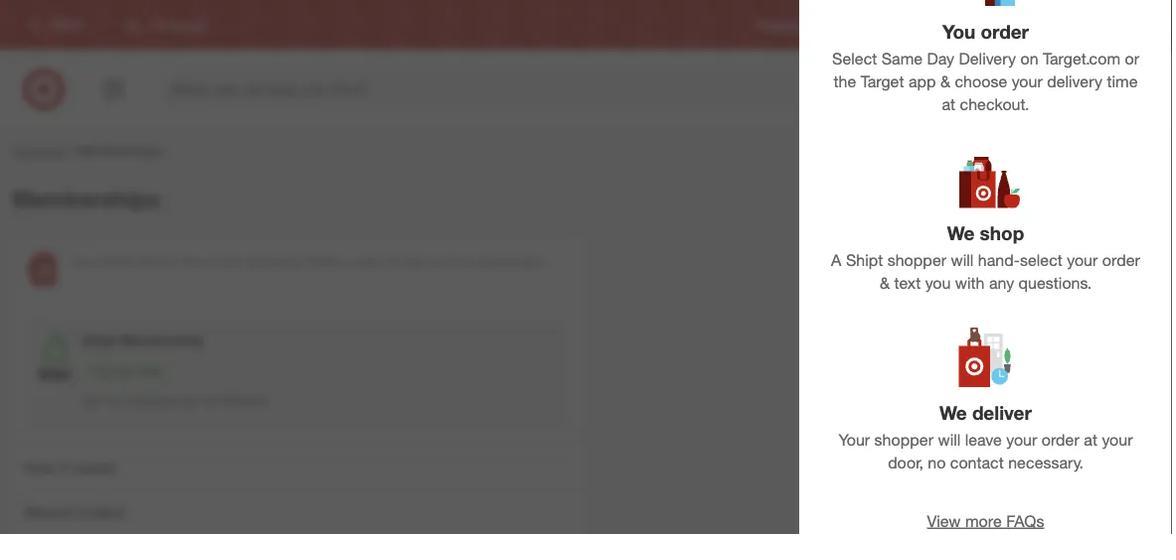 Task type: vqa. For each thing, say whether or not it's contained in the screenshot.
Siegen
no



Task type: locate. For each thing, give the bounding box(es) containing it.
a
[[95, 254, 101, 269]]

&
[[940, 72, 950, 91], [880, 274, 890, 293]]

more
[[965, 512, 1002, 531]]

1 vertical spatial the
[[105, 393, 122, 408]]

0 horizontal spatial &
[[880, 274, 890, 293]]

0 vertical spatial the
[[834, 72, 856, 91]]

we inside we deliver your shopper will leave your order at your door, no contact necessary.
[[940, 402, 967, 424]]

order right the select
[[1102, 251, 1140, 271]]

choose
[[955, 72, 1007, 91]]

door,
[[888, 453, 923, 473]]

deliver
[[972, 402, 1032, 424]]

you
[[925, 274, 951, 293]]

text
[[894, 274, 921, 293]]

will up no
[[938, 431, 961, 450]]

0 vertical spatial &
[[940, 72, 950, 91]]

we
[[947, 222, 975, 245], [940, 402, 967, 424]]

1 vertical spatial delivery
[[306, 254, 349, 269]]

1 vertical spatial &
[[880, 274, 890, 293]]

questions.
[[1019, 274, 1092, 293]]

delivery inside the 'you order select same day delivery on target.com or the target app & choose your delivery time at checkout.'
[[1047, 72, 1103, 91]]

0 horizontal spatial the
[[105, 393, 122, 408]]

on down target circle link
[[1021, 49, 1039, 68]]

1 vertical spatial pay
[[91, 364, 111, 379]]

per
[[114, 364, 132, 379]]

shipt right the a
[[846, 251, 883, 271]]

1 vertical spatial delivery
[[137, 254, 178, 269]]

for right plan
[[204, 393, 218, 408]]

1 vertical spatial same
[[248, 254, 279, 269]]

will inside we shop a shipt shopper will hand-select your order & text you with any questions.
[[951, 251, 974, 271]]

0 vertical spatial memberships
[[76, 142, 162, 160]]

we up leave
[[940, 402, 967, 424]]

the
[[834, 72, 856, 91], [105, 393, 122, 408]]

pay
[[72, 254, 91, 269], [91, 364, 111, 379]]

shopper up the door,
[[874, 431, 934, 450]]

same inside the 'you order select same day delivery on target.com or the target app & choose your delivery time at checkout.'
[[882, 49, 923, 68]]

0 vertical spatial delivery
[[959, 49, 1016, 68]]

1 vertical spatial on
[[202, 254, 215, 269]]

unlimited
[[125, 393, 174, 408]]

on
[[1021, 49, 1039, 68], [202, 254, 215, 269]]

order
[[981, 20, 1029, 43], [1102, 251, 1140, 271], [135, 364, 164, 379], [1042, 431, 1080, 450]]

0 vertical spatial shopper
[[887, 251, 947, 271]]

checkout.
[[960, 95, 1029, 114]]

shopper
[[887, 251, 947, 271], [874, 431, 934, 450]]

orders
[[79, 503, 125, 522]]

0 vertical spatial same
[[882, 49, 923, 68]]

0 horizontal spatial at
[[942, 95, 956, 114]]

will up "with"
[[951, 251, 974, 271]]

you order select same day delivery on target.com or the target app & choose your delivery time at checkout.
[[832, 20, 1139, 114]]

we for we deliver
[[940, 402, 967, 424]]

1 horizontal spatial on
[[1021, 49, 1039, 68]]

0 horizontal spatial delivery
[[137, 254, 178, 269]]

view more faqs
[[927, 512, 1044, 531]]

shipt
[[846, 251, 883, 271], [83, 332, 117, 349]]

delivery left the order.
[[306, 254, 349, 269]]

how it works
[[24, 458, 116, 478]]

order up "necessary."
[[1042, 431, 1080, 450]]

1 horizontal spatial shipt
[[846, 251, 883, 271]]

delivery up 'choose'
[[959, 49, 1016, 68]]

order inside we deliver your shopper will leave your order at your door, no contact necessary.
[[1042, 431, 1080, 450]]

for
[[446, 254, 460, 269], [204, 393, 218, 408]]

1 vertical spatial will
[[938, 431, 961, 450]]

day right each
[[282, 254, 302, 269]]

delivery
[[1047, 72, 1103, 91], [137, 254, 178, 269]]

target left the circle
[[1001, 17, 1034, 32]]

same up app at top
[[882, 49, 923, 68]]

pay left per
[[91, 364, 111, 379]]

0 horizontal spatial shipt
[[83, 332, 117, 349]]

no
[[928, 453, 946, 473]]

fee
[[182, 254, 198, 269]]

same right each
[[248, 254, 279, 269]]

the right get
[[105, 393, 122, 408]]

& right app at top
[[940, 72, 950, 91]]

circle
[[1037, 17, 1068, 32]]

1 horizontal spatial the
[[834, 72, 856, 91]]

will
[[951, 251, 974, 271], [938, 431, 961, 450]]

0 vertical spatial will
[[951, 251, 974, 271]]

order inside the 'you order select same day delivery on target.com or the target app & choose your delivery time at checkout.'
[[981, 20, 1029, 43]]

0 vertical spatial target
[[1001, 17, 1034, 32]]

1 vertical spatial memberships
[[12, 185, 160, 213]]

shopper inside we deliver your shopper will leave your order at your door, no contact necessary.
[[874, 431, 934, 450]]

we for we shop
[[947, 222, 975, 245]]

target circle
[[1001, 17, 1068, 32]]

1 horizontal spatial target
[[1001, 17, 1034, 32]]

on right the fee
[[202, 254, 215, 269]]

order right you at right
[[981, 20, 1029, 43]]

select
[[1020, 251, 1063, 271]]

0 vertical spatial delivery
[[1047, 72, 1103, 91]]

membership
[[121, 332, 203, 349]]

memberships
[[76, 142, 162, 160], [12, 185, 160, 213]]

day up app at top
[[927, 49, 954, 68]]

the down select on the top right of page
[[834, 72, 856, 91]]

target
[[1001, 17, 1034, 32], [861, 72, 904, 91]]

delivery down target.com at the right of page
[[1047, 72, 1103, 91]]

we deliver your shopper will leave your order at your door, no contact necessary.
[[839, 402, 1133, 473]]

recent
[[24, 503, 75, 522]]

0 vertical spatial on
[[1021, 49, 1039, 68]]

0 vertical spatial for
[[446, 254, 460, 269]]

select
[[832, 49, 877, 68]]

0 vertical spatial we
[[947, 222, 975, 245]]

1 horizontal spatial &
[[940, 72, 950, 91]]

1 horizontal spatial for
[[446, 254, 460, 269]]

/
[[68, 142, 72, 160]]

each
[[218, 254, 244, 269]]

redcard
[[922, 17, 969, 32]]

shopper up text
[[887, 251, 947, 271]]

shipt up per
[[83, 332, 117, 349]]

0 horizontal spatial on
[[202, 254, 215, 269]]

memberships right the /
[[76, 142, 162, 160]]

memberships down account / memberships
[[12, 185, 160, 213]]

0 vertical spatial shipt
[[846, 251, 883, 271]]

target circle link
[[1001, 16, 1068, 33]]

registry
[[758, 17, 802, 32]]

search
[[907, 82, 954, 101]]

0 horizontal spatial target
[[861, 72, 904, 91]]

faqs
[[1006, 512, 1044, 531]]

pay left a
[[72, 254, 91, 269]]

view more faqs link
[[927, 510, 1044, 533]]

how
[[24, 458, 56, 478]]

contact
[[950, 453, 1004, 473]]

we left "shop"
[[947, 222, 975, 245]]

same
[[882, 49, 923, 68], [248, 254, 279, 269]]

your
[[1012, 72, 1043, 91], [1067, 251, 1098, 271], [1006, 431, 1037, 450], [1102, 431, 1133, 450]]

1 horizontal spatial day
[[927, 49, 954, 68]]

we inside we shop a shipt shopper will hand-select your order & text you with any questions.
[[947, 222, 975, 245]]

you
[[942, 20, 976, 43]]

any
[[989, 274, 1014, 293]]

1 vertical spatial at
[[1084, 431, 1098, 450]]

0 vertical spatial at
[[942, 95, 956, 114]]

at
[[942, 95, 956, 114], [1084, 431, 1098, 450]]

shopper inside we shop a shipt shopper will hand-select your order & text you with any questions.
[[887, 251, 947, 271]]

0 vertical spatial day
[[927, 49, 954, 68]]

1 horizontal spatial delivery
[[959, 49, 1016, 68]]

1 vertical spatial target
[[861, 72, 904, 91]]

for left an
[[446, 254, 460, 269]]

$9.99
[[104, 254, 133, 269]]

1 horizontal spatial at
[[1084, 431, 1098, 450]]

1 vertical spatial we
[[940, 402, 967, 424]]

day
[[927, 49, 954, 68], [282, 254, 302, 269]]

at inside we deliver your shopper will leave your order at your door, no contact necessary.
[[1084, 431, 1098, 450]]

0 horizontal spatial day
[[282, 254, 302, 269]]

target down select on the top right of page
[[861, 72, 904, 91]]

plan
[[178, 393, 200, 408]]

delivery left the fee
[[137, 254, 178, 269]]

at inside the 'you order select same day delivery on target.com or the target app & choose your delivery time at checkout.'
[[942, 95, 956, 114]]

0 horizontal spatial for
[[204, 393, 218, 408]]

0 vertical spatial pay
[[72, 254, 91, 269]]

1 horizontal spatial delivery
[[1047, 72, 1103, 91]]

delivery
[[959, 49, 1016, 68], [306, 254, 349, 269]]

What can we help you find? suggestions appear below search field
[[159, 68, 921, 111]]

account
[[12, 142, 64, 160]]

1 horizontal spatial same
[[882, 49, 923, 68]]

time
[[1107, 72, 1138, 91]]

& left text
[[880, 274, 890, 293]]

1 vertical spatial shopper
[[874, 431, 934, 450]]



Task type: describe. For each thing, give the bounding box(es) containing it.
recent orders
[[24, 503, 125, 522]]

your inside the 'you order select same day delivery on target.com or the target app & choose your delivery time at checkout.'
[[1012, 72, 1043, 91]]

& inside we shop a shipt shopper will hand-select your order & text you with any questions.
[[880, 274, 890, 293]]

sign
[[404, 254, 426, 269]]

target.com
[[1043, 49, 1120, 68]]

pay a $9.99 delivery fee on each same day delivery order. or, sign up for an annual plan.
[[72, 254, 544, 269]]

get the unlimited plan for $99/year
[[83, 393, 267, 408]]

pay per order
[[91, 364, 164, 379]]

order.
[[352, 254, 382, 269]]

view
[[927, 512, 961, 531]]

shop
[[980, 222, 1024, 245]]

on inside the 'you order select same day delivery on target.com or the target app & choose your delivery time at checkout.'
[[1021, 49, 1039, 68]]

an
[[464, 254, 477, 269]]

with
[[955, 274, 985, 293]]

leave
[[965, 431, 1002, 450]]

a
[[831, 251, 841, 271]]

shipt inside we shop a shipt shopper will hand-select your order & text you with any questions.
[[846, 251, 883, 271]]

works
[[74, 458, 116, 478]]

get
[[83, 393, 102, 408]]

how it works button
[[12, 445, 582, 490]]

hand-
[[978, 251, 1020, 271]]

account link
[[12, 142, 64, 160]]

app
[[909, 72, 936, 91]]

or,
[[385, 254, 400, 269]]

pay for pay a $9.99 delivery fee on each same day delivery order. or, sign up for an annual plan.
[[72, 254, 91, 269]]

search button
[[907, 68, 954, 115]]

will inside we deliver your shopper will leave your order at your door, no contact necessary.
[[938, 431, 961, 450]]

we shop a shipt shopper will hand-select your order & text you with any questions.
[[831, 222, 1140, 293]]

plan.
[[519, 254, 544, 269]]

$99/year
[[221, 393, 267, 408]]

pay for pay per order
[[91, 364, 111, 379]]

1 vertical spatial shipt
[[83, 332, 117, 349]]

order right per
[[135, 364, 164, 379]]

your
[[839, 431, 870, 450]]

account / memberships
[[12, 142, 162, 160]]

annual
[[480, 254, 515, 269]]

necessary.
[[1008, 453, 1083, 473]]

delivery inside the 'you order select same day delivery on target.com or the target app & choose your delivery time at checkout.'
[[959, 49, 1016, 68]]

recent orders link
[[12, 490, 582, 535]]

& inside the 'you order select same day delivery on target.com or the target app & choose your delivery time at checkout.'
[[940, 72, 950, 91]]

or
[[1125, 49, 1139, 68]]

up
[[429, 254, 443, 269]]

shipt membership
[[83, 332, 203, 349]]

0 horizontal spatial same
[[248, 254, 279, 269]]

it
[[61, 458, 69, 478]]

day inside the 'you order select same day delivery on target.com or the target app & choose your delivery time at checkout.'
[[927, 49, 954, 68]]

registry link
[[758, 16, 802, 33]]

1 vertical spatial for
[[204, 393, 218, 408]]

0 horizontal spatial delivery
[[306, 254, 349, 269]]

order inside we shop a shipt shopper will hand-select your order & text you with any questions.
[[1102, 251, 1140, 271]]

your inside we shop a shipt shopper will hand-select your order & text you with any questions.
[[1067, 251, 1098, 271]]

target inside the 'you order select same day delivery on target.com or the target app & choose your delivery time at checkout.'
[[861, 72, 904, 91]]

redcard link
[[922, 16, 969, 33]]

1 vertical spatial day
[[282, 254, 302, 269]]

the inside the 'you order select same day delivery on target.com or the target app & choose your delivery time at checkout.'
[[834, 72, 856, 91]]



